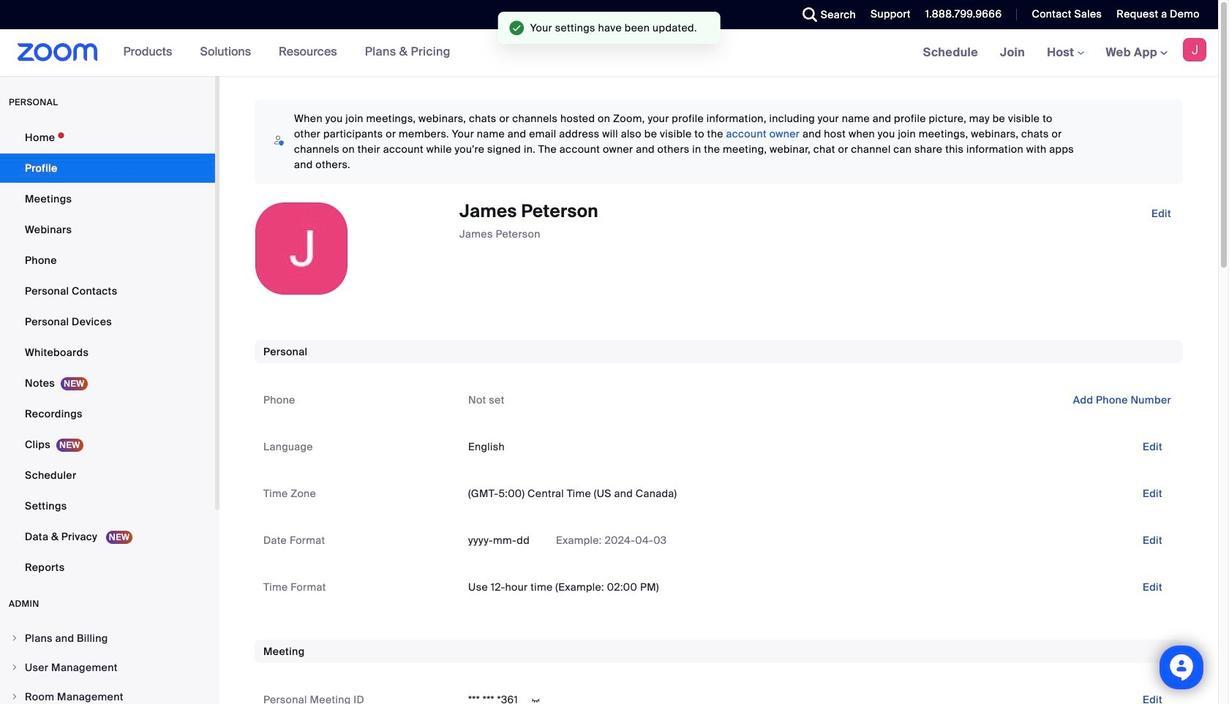 Task type: vqa. For each thing, say whether or not it's contained in the screenshot.
Personal Menu menu
yes



Task type: locate. For each thing, give the bounding box(es) containing it.
edit user photo image
[[290, 242, 313, 255]]

right image
[[10, 634, 19, 643], [10, 693, 19, 702]]

right image up right image
[[10, 634, 19, 643]]

0 vertical spatial menu item
[[0, 625, 215, 653]]

0 vertical spatial right image
[[10, 634, 19, 643]]

2 vertical spatial menu item
[[0, 683, 215, 704]]

personal menu menu
[[0, 123, 215, 584]]

profile picture image
[[1183, 38, 1206, 61]]

1 right image from the top
[[10, 634, 19, 643]]

user photo image
[[255, 203, 347, 295]]

right image down right image
[[10, 693, 19, 702]]

show personal meeting id image
[[524, 694, 547, 704]]

2 right image from the top
[[10, 693, 19, 702]]

success image
[[509, 20, 524, 35]]

banner
[[0, 29, 1218, 77]]

menu item
[[0, 625, 215, 653], [0, 654, 215, 682], [0, 683, 215, 704]]

1 vertical spatial menu item
[[0, 654, 215, 682]]

1 vertical spatial right image
[[10, 693, 19, 702]]



Task type: describe. For each thing, give the bounding box(es) containing it.
right image for 3rd menu item
[[10, 693, 19, 702]]

product information navigation
[[112, 29, 462, 76]]

meetings navigation
[[912, 29, 1218, 77]]

right image for 3rd menu item from the bottom of the "admin menu" menu
[[10, 634, 19, 643]]

2 menu item from the top
[[0, 654, 215, 682]]

1 menu item from the top
[[0, 625, 215, 653]]

3 menu item from the top
[[0, 683, 215, 704]]

right image
[[10, 664, 19, 672]]

zoom logo image
[[18, 43, 98, 61]]

admin menu menu
[[0, 625, 215, 704]]



